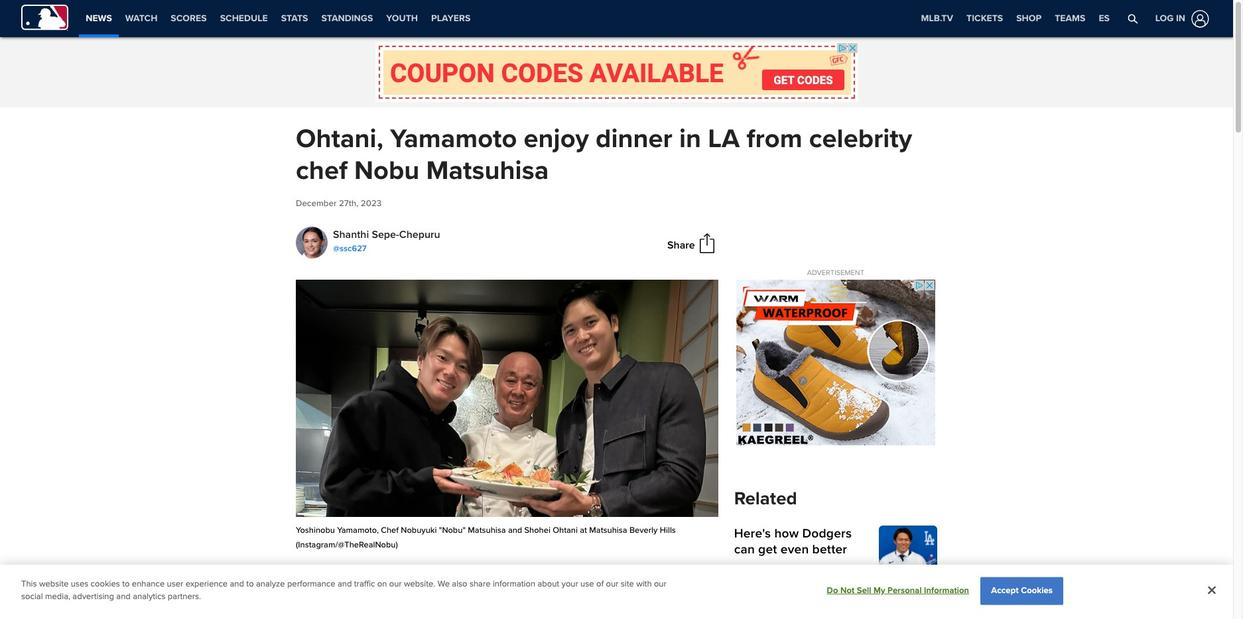 Task type: vqa. For each thing, say whether or not it's contained in the screenshot.
19th,
no



Task type: describe. For each thing, give the bounding box(es) containing it.
ohtani inside yoshinobu yamamoto, chef nobuyuki "nobu" matsuhisa and shohei ohtani at matsuhisa beverly hills (instagram/@therealnobu)
[[553, 526, 578, 536]]

social
[[21, 592, 43, 603]]

log in
[[1156, 13, 1186, 24]]

players link
[[425, 0, 477, 37]]

news
[[86, 13, 112, 24]]

up
[[576, 574, 591, 588]]

also
[[452, 579, 467, 590]]

share button
[[668, 238, 695, 252]]

0 horizontal spatial to
[[122, 579, 130, 590]]

traffic
[[354, 579, 375, 590]]

es
[[1099, 13, 1110, 24]]

ohtani, yamamoto enjoy dinner in la from celebrity chef nobu matsuhisa
[[296, 123, 912, 187]]

accept cookies
[[991, 586, 1053, 596]]

enhance
[[132, 579, 165, 590]]

standings link
[[315, 0, 380, 37]]

schedule link
[[213, 0, 275, 37]]

tickets
[[967, 13, 1003, 24]]

1 vertical spatial shohei
[[296, 574, 335, 588]]

and right traffic
[[380, 574, 401, 588]]

matsuhisa for enjoy
[[426, 154, 549, 187]]

mlb.tv
[[921, 13, 953, 24]]

on
[[377, 579, 387, 590]]

how
[[775, 526, 799, 542]]

here's
[[734, 526, 771, 542]]

1 our from the left
[[389, 579, 402, 590]]

@
[[333, 243, 340, 254]]

ssc627
[[340, 243, 367, 254]]

uses
[[71, 579, 88, 590]]

yoshinobu inside yoshinobu yamamoto, chef nobuyuki "nobu" matsuhisa and shohei ohtani at matsuhisa beverly hills (instagram/@therealnobu)
[[296, 526, 335, 536]]

get
[[758, 542, 777, 558]]

about
[[538, 579, 559, 590]]

advertising
[[73, 592, 114, 603]]

players
[[431, 13, 471, 24]]

personal
[[888, 586, 922, 596]]

of
[[596, 579, 604, 590]]

in inside log in 'dropdown button'
[[1176, 13, 1186, 24]]

related
[[734, 488, 797, 510]]

do not sell my personal information
[[827, 586, 969, 596]]

share image
[[697, 233, 717, 253]]

sell
[[857, 586, 872, 596]]

secondary navigation element
[[79, 0, 477, 37]]

user
[[167, 579, 183, 590]]

media,
[[45, 592, 70, 603]]

yoshinobu yamamoto link
[[404, 574, 529, 588]]

yamamoto,
[[337, 526, 379, 536]]

(instagram/@therealnobu)
[[296, 540, 398, 550]]

shohei ohtani and yoshinobu yamamoto teamed up to help team japan
[[296, 574, 705, 588]]

mlb.tv link
[[915, 0, 960, 37]]

yoshinobu yamamoto, chef nobuyuki "nobu" matsuhisa and shohei ohtani at matsuhisa beverly hills (instagram/@therealnobu) image
[[296, 280, 718, 517]]

watch link
[[119, 0, 164, 37]]

news link
[[79, 0, 119, 35]]

and down "cookies"
[[116, 592, 131, 603]]

site
[[621, 579, 634, 590]]

not
[[841, 586, 855, 596]]

schedule
[[220, 13, 268, 24]]

dinner
[[596, 123, 673, 155]]

1 vertical spatial yoshinobu
[[404, 574, 464, 588]]

from
[[747, 123, 803, 155]]

my
[[874, 586, 886, 596]]

27th,
[[339, 198, 359, 209]]

nobu
[[354, 154, 420, 187]]

top navigation element
[[0, 0, 1233, 37]]

nobuyuki
[[401, 526, 437, 536]]

do
[[827, 586, 838, 596]]

ohtani,
[[296, 123, 383, 155]]

chef
[[296, 154, 348, 187]]

experience
[[186, 579, 228, 590]]

stats
[[281, 13, 308, 24]]

"nobu"
[[439, 526, 466, 536]]



Task type: locate. For each thing, give the bounding box(es) containing it.
teamed
[[532, 574, 573, 588]]

japan
[[671, 574, 705, 588]]

team
[[636, 574, 668, 588]]

privacy alert dialog
[[0, 565, 1233, 620]]

yamamoto
[[390, 123, 517, 155], [467, 574, 529, 588]]

this website uses cookies to enhance user experience and to analyze performance and traffic on our website. we also share information about your use of our site with our social media, advertising and analytics partners.
[[21, 579, 667, 603]]

to right "cookies"
[[122, 579, 130, 590]]

scores link
[[164, 0, 213, 37]]

log in button
[[1148, 7, 1212, 30]]

and inside yoshinobu yamamoto, chef nobuyuki "nobu" matsuhisa and shohei ohtani at matsuhisa beverly hills (instagram/@therealnobu)
[[508, 526, 522, 536]]

website.
[[404, 579, 435, 590]]

with
[[636, 579, 652, 590]]

shanthi sepe-chepuru image
[[296, 227, 328, 258]]

0 vertical spatial yoshinobu
[[296, 526, 335, 536]]

chef
[[381, 526, 399, 536]]

shohei inside yoshinobu yamamoto, chef nobuyuki "nobu" matsuhisa and shohei ohtani at matsuhisa beverly hills (instagram/@therealnobu)
[[525, 526, 551, 536]]

our right with
[[654, 579, 667, 590]]

0 horizontal spatial in
[[679, 123, 701, 155]]

share
[[470, 579, 491, 590]]

teams link
[[1048, 0, 1092, 37]]

ohtani left at
[[553, 526, 578, 536]]

teams
[[1055, 13, 1086, 24]]

tickets link
[[960, 0, 1010, 37]]

and left traffic
[[338, 579, 352, 590]]

in right log
[[1176, 13, 1186, 24]]

dodgers
[[802, 526, 852, 542]]

and right experience
[[230, 579, 244, 590]]

log
[[1156, 13, 1174, 24]]

search image
[[1128, 13, 1138, 24]]

shohei left at
[[525, 526, 551, 536]]

to right up
[[594, 574, 605, 588]]

watch
[[125, 13, 157, 24]]

even
[[781, 542, 809, 558]]

standings
[[321, 13, 373, 24]]

this
[[21, 579, 37, 590]]

youth
[[386, 13, 418, 24]]

0 horizontal spatial shohei
[[296, 574, 335, 588]]

stats link
[[275, 0, 315, 37]]

our right of
[[606, 579, 619, 590]]

yoshinobu up (instagram/@therealnobu) on the left of the page
[[296, 526, 335, 536]]

performance
[[287, 579, 335, 590]]

youth link
[[380, 0, 425, 37]]

accept cookies button
[[981, 578, 1064, 605]]

0 vertical spatial advertisement region
[[375, 42, 858, 102]]

yoshinobu
[[296, 526, 335, 536], [404, 574, 464, 588]]

use
[[581, 579, 594, 590]]

1 vertical spatial advertisement region
[[736, 280, 935, 446]]

chepuru
[[399, 228, 440, 241]]

enjoy
[[524, 123, 589, 155]]

shanthi
[[333, 228, 369, 241]]

1 vertical spatial in
[[679, 123, 701, 155]]

here's how dodgers can get even better element
[[734, 526, 938, 584]]

1 horizontal spatial in
[[1176, 13, 1186, 24]]

1 horizontal spatial our
[[606, 579, 619, 590]]

information
[[924, 586, 969, 596]]

matsuhisa for chef
[[589, 526, 627, 536]]

yoshinobu yamamoto, chef nobuyuki "nobu" matsuhisa and shohei ohtani at matsuhisa beverly hills (instagram/@therealnobu)
[[296, 526, 676, 550]]

in inside the ohtani, yamamoto enjoy dinner in la from celebrity chef nobu matsuhisa
[[679, 123, 701, 155]]

0 horizontal spatial yoshinobu
[[296, 526, 335, 536]]

1 horizontal spatial ohtani
[[553, 526, 578, 536]]

analyze
[[256, 579, 285, 590]]

2 horizontal spatial our
[[654, 579, 667, 590]]

0 horizontal spatial our
[[389, 579, 402, 590]]

here's how dodgers can get even better
[[734, 526, 852, 558]]

cookies
[[91, 579, 120, 590]]

your
[[562, 579, 578, 590]]

1 horizontal spatial yoshinobu
[[404, 574, 464, 588]]

accept
[[991, 586, 1019, 596]]

we
[[438, 579, 450, 590]]

december 27th, 2023
[[296, 198, 382, 209]]

hills
[[660, 526, 676, 536]]

1 horizontal spatial shohei
[[525, 526, 551, 536]]

1 vertical spatial ohtani
[[338, 574, 377, 588]]

information
[[493, 579, 535, 590]]

better
[[813, 542, 847, 558]]

ohtani left on
[[338, 574, 377, 588]]

sepe-
[[372, 228, 399, 241]]

matsuhisa inside the ohtani, yamamoto enjoy dinner in la from celebrity chef nobu matsuhisa
[[426, 154, 549, 187]]

0 horizontal spatial ohtani
[[338, 574, 377, 588]]

analytics
[[133, 592, 166, 603]]

shop
[[1017, 13, 1042, 24]]

scores
[[171, 13, 207, 24]]

0 vertical spatial in
[[1176, 13, 1186, 24]]

do not sell my personal information button
[[827, 578, 969, 605]]

to
[[594, 574, 605, 588], [122, 579, 130, 590], [246, 579, 254, 590]]

at
[[580, 526, 587, 536]]

tertiary navigation element
[[915, 0, 1117, 37]]

la
[[708, 123, 740, 155]]

our right on
[[389, 579, 402, 590]]

cookies
[[1021, 586, 1053, 596]]

2 our from the left
[[606, 579, 619, 590]]

0 vertical spatial shohei
[[525, 526, 551, 536]]

matsuhisa
[[426, 154, 549, 187], [468, 526, 506, 536], [589, 526, 627, 536]]

here's how dodgers can get even better link
[[734, 526, 938, 584]]

0 vertical spatial yamamoto
[[390, 123, 517, 155]]

advertisement region
[[375, 42, 858, 102], [736, 280, 935, 446]]

december
[[296, 198, 337, 209]]

es link
[[1092, 0, 1117, 37]]

yamamoto inside the ohtani, yamamoto enjoy dinner in la from celebrity chef nobu matsuhisa
[[390, 123, 517, 155]]

3 our from the left
[[654, 579, 667, 590]]

help
[[608, 574, 633, 588]]

1 vertical spatial yamamoto
[[467, 574, 529, 588]]

our
[[389, 579, 402, 590], [606, 579, 619, 590], [654, 579, 667, 590]]

2023
[[361, 198, 382, 209]]

share
[[668, 238, 695, 252]]

2 horizontal spatial to
[[594, 574, 605, 588]]

can
[[734, 542, 755, 558]]

to left analyze
[[246, 579, 254, 590]]

and up 'shohei ohtani and yoshinobu yamamoto teamed up to help team japan'
[[508, 526, 522, 536]]

shanthi sepe-chepuru @ ssc627
[[333, 228, 440, 254]]

1 horizontal spatial to
[[246, 579, 254, 590]]

partners.
[[168, 592, 201, 603]]

shohei right analyze
[[296, 574, 335, 588]]

beverly
[[630, 526, 658, 536]]

yoshinobu left share
[[404, 574, 464, 588]]

shop link
[[1010, 0, 1048, 37]]

0 vertical spatial ohtani
[[553, 526, 578, 536]]

in left la
[[679, 123, 701, 155]]



